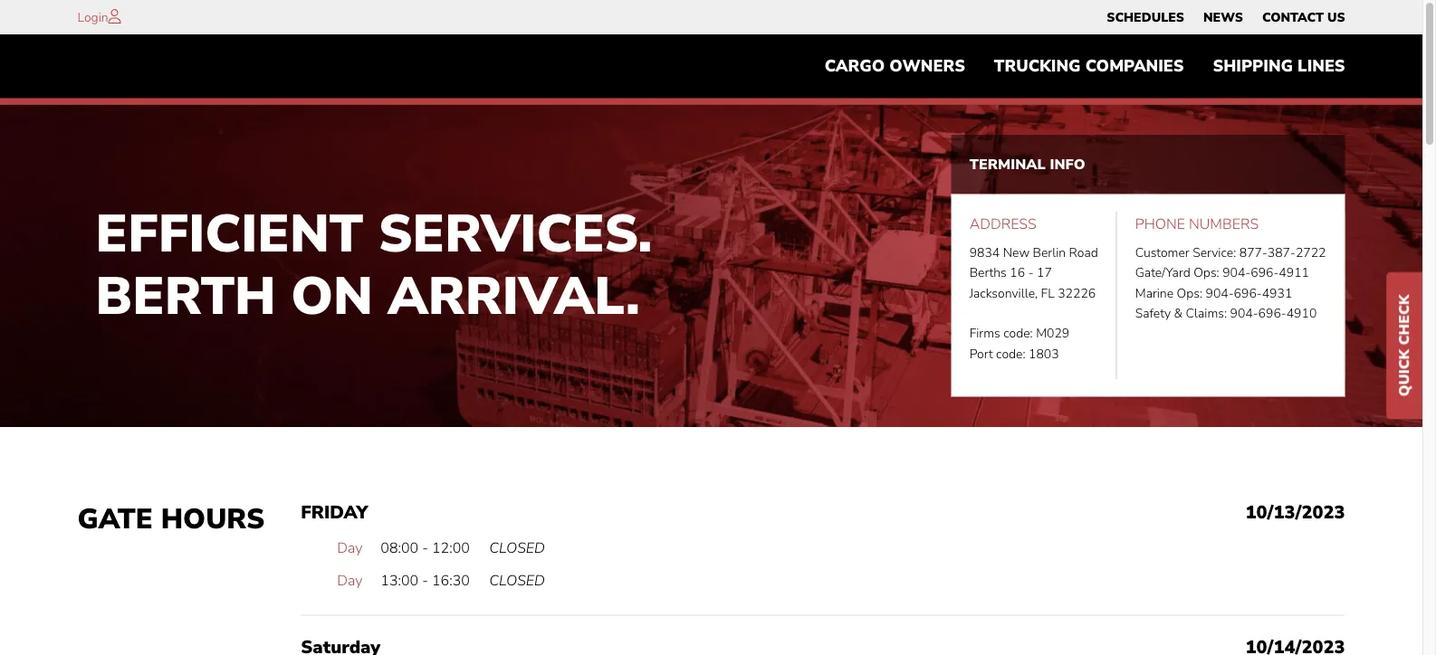 Task type: locate. For each thing, give the bounding box(es) containing it.
0 vertical spatial -
[[1029, 264, 1034, 282]]

1 vertical spatial closed
[[489, 571, 545, 590]]

- left 17
[[1029, 264, 1034, 282]]

customer
[[1136, 244, 1190, 261]]

quick
[[1395, 350, 1414, 397]]

17
[[1037, 264, 1052, 282]]

0 vertical spatial closed
[[489, 539, 545, 558]]

- left "16:30" on the bottom left of page
[[422, 571, 428, 590]]

schedules
[[1107, 9, 1185, 26]]

2 vertical spatial -
[[422, 571, 428, 590]]

1 vertical spatial 696-
[[1234, 285, 1262, 302]]

code:
[[1004, 325, 1033, 342], [996, 346, 1026, 363]]

12:00
[[432, 539, 470, 558]]

2 day from the top
[[337, 571, 363, 590]]

1 vertical spatial -
[[422, 539, 428, 558]]

menu bar up shipping at the right top
[[1098, 5, 1355, 30]]

877-
[[1240, 244, 1268, 261]]

gate/yard
[[1136, 264, 1191, 282]]

closed
[[489, 539, 545, 558], [489, 571, 545, 590]]

0 vertical spatial code:
[[1004, 325, 1033, 342]]

berths
[[970, 264, 1007, 282]]

2 closed from the top
[[489, 571, 545, 590]]

4910
[[1287, 305, 1317, 322]]

1 vertical spatial ops:
[[1177, 285, 1203, 302]]

phone numbers
[[1136, 214, 1259, 234]]

code: right port
[[996, 346, 1026, 363]]

904-
[[1223, 264, 1251, 282], [1206, 285, 1234, 302], [1231, 305, 1259, 322]]

info
[[1050, 155, 1086, 174]]

road
[[1069, 244, 1098, 261]]

on
[[291, 261, 373, 333]]

0 vertical spatial menu bar
[[1098, 5, 1355, 30]]

9834 new berlin road berths 16 - 17 jacksonville, fl 32226
[[970, 244, 1098, 302]]

efficient services. berth on arrival.
[[96, 198, 652, 333]]

gate
[[77, 500, 153, 538]]

0 vertical spatial ops:
[[1194, 264, 1220, 282]]

day down friday
[[337, 539, 363, 558]]

berth
[[96, 261, 276, 333]]

closed for 13:00 - 16:30
[[489, 571, 545, 590]]

numbers
[[1189, 214, 1259, 234]]

4911
[[1279, 264, 1310, 282]]

1 vertical spatial 904-
[[1206, 285, 1234, 302]]

ops: down service:
[[1194, 264, 1220, 282]]

cargo owners
[[825, 55, 965, 77]]

schedules link
[[1107, 5, 1185, 30]]

-
[[1029, 264, 1034, 282], [422, 539, 428, 558], [422, 571, 428, 590]]

terminal info
[[970, 155, 1086, 174]]

- right the 08:00
[[422, 539, 428, 558]]

0 vertical spatial 904-
[[1223, 264, 1251, 282]]

quick check link
[[1387, 272, 1423, 420]]

lines
[[1298, 55, 1346, 77]]

us
[[1328, 9, 1346, 26]]

387-
[[1268, 244, 1296, 261]]

closed right 12:00
[[489, 539, 545, 558]]

1 vertical spatial menu bar
[[810, 48, 1360, 85]]

news
[[1204, 9, 1244, 26]]

2 vertical spatial 904-
[[1231, 305, 1259, 322]]

1 closed from the top
[[489, 539, 545, 558]]

menu bar
[[1098, 5, 1355, 30], [810, 48, 1360, 85]]

user image
[[108, 9, 121, 24]]

trucking companies
[[994, 55, 1184, 77]]

arrival.
[[388, 261, 640, 333]]

904- down 877- on the right of the page
[[1223, 264, 1251, 282]]

menu bar containing schedules
[[1098, 5, 1355, 30]]

day
[[337, 539, 363, 558], [337, 571, 363, 590]]

&
[[1174, 305, 1183, 322]]

16:30
[[432, 571, 470, 590]]

1 vertical spatial day
[[337, 571, 363, 590]]

address
[[970, 214, 1037, 234]]

13:00
[[381, 571, 419, 590]]

closed right "16:30" on the bottom left of page
[[489, 571, 545, 590]]

day left 13:00
[[337, 571, 363, 590]]

ops: up &
[[1177, 285, 1203, 302]]

ops:
[[1194, 264, 1220, 282], [1177, 285, 1203, 302]]

904- right claims:
[[1231, 305, 1259, 322]]

0 vertical spatial day
[[337, 539, 363, 558]]

904- up claims:
[[1206, 285, 1234, 302]]

phone
[[1136, 214, 1186, 234]]

1803
[[1029, 346, 1059, 363]]

1 day from the top
[[337, 539, 363, 558]]

companies
[[1086, 55, 1184, 77]]

menu bar down schedules
[[810, 48, 1360, 85]]

fl
[[1041, 285, 1055, 302]]

696-
[[1251, 264, 1279, 282], [1234, 285, 1262, 302], [1259, 305, 1287, 322]]

claims:
[[1186, 305, 1227, 322]]

login
[[77, 9, 108, 26]]

day for 08:00 - 12:00
[[337, 539, 363, 558]]

news link
[[1204, 5, 1244, 30]]

code: up 1803
[[1004, 325, 1033, 342]]



Task type: describe. For each thing, give the bounding box(es) containing it.
08:00 - 12:00
[[381, 539, 470, 558]]

shipping lines link
[[1199, 48, 1360, 85]]

gate hours
[[77, 500, 265, 538]]

berlin
[[1033, 244, 1066, 261]]

port
[[970, 346, 993, 363]]

trucking companies link
[[980, 48, 1199, 85]]

service:
[[1193, 244, 1237, 261]]

services.
[[378, 198, 652, 270]]

- inside 9834 new berlin road berths 16 - 17 jacksonville, fl 32226
[[1029, 264, 1034, 282]]

m029
[[1036, 325, 1070, 342]]

day for 13:00 - 16:30
[[337, 571, 363, 590]]

2722
[[1296, 244, 1327, 261]]

contact us link
[[1263, 5, 1346, 30]]

marine
[[1136, 285, 1174, 302]]

new
[[1003, 244, 1030, 261]]

contact
[[1263, 9, 1324, 26]]

firms
[[970, 325, 1001, 342]]

13:00 - 16:30
[[381, 571, 470, 590]]

efficient
[[96, 198, 363, 270]]

customer service: 877-387-2722 gate/yard ops: 904-696-4911 marine ops: 904-696-4931 safety & claims: 904-696-4910
[[1136, 244, 1327, 322]]

cargo
[[825, 55, 885, 77]]

- for 12:00
[[422, 539, 428, 558]]

1 vertical spatial code:
[[996, 346, 1026, 363]]

32226
[[1058, 285, 1096, 302]]

firms code:  m029 port code:  1803
[[970, 325, 1070, 363]]

menu bar containing cargo owners
[[810, 48, 1360, 85]]

friday
[[301, 500, 368, 525]]

cargo owners link
[[810, 48, 980, 85]]

2 vertical spatial 696-
[[1259, 305, 1287, 322]]

- for 16:30
[[422, 571, 428, 590]]

9834
[[970, 244, 1000, 261]]

shipping lines
[[1213, 55, 1346, 77]]

4931
[[1262, 285, 1293, 302]]

quick check
[[1395, 295, 1414, 397]]

contact us
[[1263, 9, 1346, 26]]

trucking
[[994, 55, 1081, 77]]

08:00
[[381, 539, 419, 558]]

owners
[[890, 55, 965, 77]]

jacksonville,
[[970, 285, 1038, 302]]

check
[[1395, 295, 1414, 346]]

terminal
[[970, 155, 1046, 174]]

16
[[1010, 264, 1025, 282]]

safety
[[1136, 305, 1171, 322]]

login link
[[77, 9, 108, 26]]

0 vertical spatial 696-
[[1251, 264, 1279, 282]]

hours
[[161, 500, 265, 538]]

closed for 08:00 - 12:00
[[489, 539, 545, 558]]

10/13/2023
[[1246, 500, 1346, 525]]

shipping
[[1213, 55, 1293, 77]]



Task type: vqa. For each thing, say whether or not it's contained in the screenshot.
New
yes



